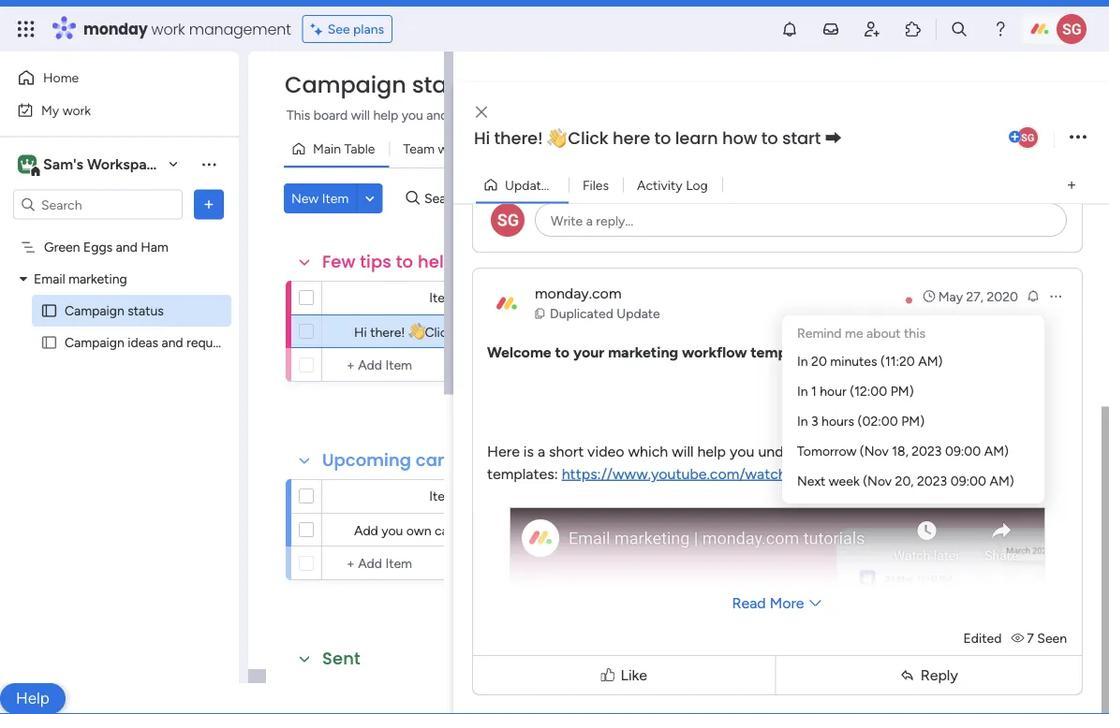 Task type: describe. For each thing, give the bounding box(es) containing it.
this
[[904, 325, 925, 341]]

(12:00
[[850, 384, 887, 400]]

learn inside hi there! 👋  click here to learn how to start ➡️ field
[[675, 126, 718, 150]]

workspace options image
[[200, 155, 218, 174]]

1 vertical spatial 09:00
[[951, 474, 986, 489]]

2 workspace image from the left
[[21, 154, 34, 175]]

may 27, 2020 link
[[922, 287, 1018, 306]]

caret down image
[[20, 273, 27, 286]]

+ Add Item text field
[[332, 354, 555, 377]]

0 horizontal spatial ➡️
[[608, 324, 621, 340]]

0 horizontal spatial hi
[[354, 324, 367, 340]]

is
[[524, 443, 534, 460]]

requests
[[187, 335, 237, 351]]

sent
[[322, 647, 360, 671]]

sam's workspace button
[[13, 148, 186, 180]]

week
[[829, 474, 860, 489]]

ham
[[141, 239, 168, 255]]

edited
[[964, 631, 1002, 647]]

duplicated update
[[550, 306, 660, 322]]

invite members image
[[863, 20, 882, 38]]

1 vertical spatial item
[[429, 290, 456, 306]]

Campaign status field
[[280, 69, 487, 101]]

pm) for in 3 hours (02:00 pm)
[[901, 414, 925, 430]]

1 horizontal spatial sam green image
[[1057, 14, 1087, 44]]

files button
[[569, 170, 623, 200]]

here inside field
[[613, 126, 650, 150]]

sam's workspace
[[43, 156, 163, 173]]

dapulse addbtn image
[[1009, 131, 1021, 143]]

seen
[[1037, 631, 1067, 647]]

help
[[16, 689, 50, 709]]

one
[[835, 107, 857, 123]]

in 1 hour (12:00 pm)
[[797, 384, 914, 400]]

upcoming campaigns
[[322, 449, 514, 473]]

0 horizontal spatial here
[[457, 324, 483, 340]]

me
[[845, 325, 863, 341]]

7 seen
[[1027, 631, 1067, 647]]

Sent field
[[318, 647, 365, 672]]

to inside here is a short video which will help you understand how to work with these templates:
[[870, 443, 885, 460]]

templates:
[[487, 465, 558, 483]]

new
[[291, 191, 319, 207]]

1 vertical spatial 👋
[[408, 324, 422, 340]]

0 horizontal spatial learn
[[502, 324, 530, 340]]

next
[[797, 474, 826, 489]]

read more button
[[473, 585, 1082, 622]]

team
[[403, 141, 435, 157]]

1 horizontal spatial options image
[[1048, 289, 1063, 304]]

management
[[189, 18, 291, 39]]

my work button
[[11, 95, 201, 125]]

campaign for campaign status this board will help you and your team plan, run, and track your entire campaign's workflow in one workspace.
[[285, 69, 406, 101]]

v2 search image
[[406, 188, 420, 209]]

0 horizontal spatial start
[[578, 324, 605, 340]]

ideas
[[128, 335, 158, 351]]

welcome to your marketing workflow template! 🎉
[[487, 343, 836, 361]]

how inside field
[[722, 126, 757, 150]]

1 horizontal spatial marketing
[[608, 343, 678, 361]]

0 horizontal spatial there!
[[370, 324, 405, 340]]

0 horizontal spatial your
[[451, 107, 478, 123]]

0 vertical spatial 09:00
[[945, 444, 981, 460]]

reminder image
[[1026, 289, 1041, 304]]

files
[[583, 177, 609, 193]]

inbox image
[[822, 20, 840, 38]]

table
[[344, 141, 375, 157]]

in 3 hours (02:00 pm)
[[797, 414, 925, 430]]

updates / 2
[[505, 177, 573, 193]]

status for campaign status this board will help you and your team plan, run, and track your entire campaign's workflow in one workspace.
[[412, 69, 482, 101]]

campaign for campaign status
[[65, 303, 124, 319]]

my work
[[41, 102, 91, 118]]

2 vertical spatial item
[[429, 489, 456, 504]]

select product image
[[17, 20, 36, 38]]

may 27, 2020
[[938, 289, 1018, 304]]

apps image
[[904, 20, 923, 38]]

workspace
[[87, 156, 163, 173]]

help image
[[991, 20, 1010, 38]]

item inside button
[[322, 191, 349, 207]]

tomorrow
[[797, 444, 857, 460]]

➡️ inside field
[[825, 126, 842, 150]]

close image
[[476, 106, 487, 119]]

👋 inside field
[[547, 126, 564, 150]]

add
[[354, 523, 378, 539]]

campaign for campaign ideas and requests
[[65, 335, 124, 351]]

in for in 3 hours (02:00 pm)
[[797, 414, 808, 430]]

work inside here is a short video which will help you understand how to work with these templates:
[[888, 443, 921, 460]]

upcoming
[[322, 449, 411, 473]]

0 horizontal spatial options image
[[200, 195, 218, 214]]

campaign ideas and requests
[[65, 335, 237, 351]]

welcome
[[487, 343, 552, 361]]

main table button
[[284, 134, 389, 164]]

1 vertical spatial (nov
[[863, 474, 892, 489]]

hi inside field
[[474, 126, 490, 150]]

and up team workload button
[[427, 107, 448, 123]]

log
[[686, 177, 708, 193]]

home
[[43, 70, 79, 86]]

angle down image
[[365, 192, 374, 206]]

status for campaign status
[[128, 303, 164, 319]]

1 vertical spatial how
[[534, 324, 559, 340]]

will inside here is a short video which will help you understand how to work with these templates:
[[672, 443, 694, 460]]

3
[[811, 414, 818, 430]]

in 20 minutes (11:20 am)
[[797, 354, 943, 370]]

and right ideas
[[162, 335, 183, 351]]

team workload button
[[389, 134, 505, 164]]

new item button
[[284, 184, 356, 214]]

work for my
[[62, 102, 91, 118]]

read more
[[732, 594, 804, 612]]

monday
[[83, 18, 148, 39]]

click inside field
[[568, 126, 609, 150]]

start inside field
[[782, 126, 821, 150]]

7
[[1027, 631, 1034, 647]]

more
[[770, 594, 804, 612]]

work for monday
[[151, 18, 185, 39]]

0 vertical spatial options image
[[1070, 125, 1087, 150]]

updates / 2 button
[[476, 170, 573, 200]]

reply button
[[780, 660, 1078, 691]]

sam's
[[43, 156, 83, 173]]

updates
[[505, 177, 555, 193]]

entire
[[657, 107, 691, 123]]

workflow inside campaign status this board will help you and your team plan, run, and track your entire campaign's workflow in one workspace.
[[764, 107, 818, 123]]

hours
[[822, 414, 854, 430]]

these
[[958, 443, 995, 460]]

board
[[314, 107, 348, 123]]

read
[[732, 594, 766, 612]]

with
[[925, 443, 954, 460]]

workspace selection element
[[18, 153, 165, 178]]

main
[[313, 141, 341, 157]]

next week (nov 20, 2023 09:00 am)
[[797, 474, 1014, 489]]

here is a short video which will help you understand how to work with these templates:
[[487, 443, 995, 483]]

1 vertical spatial click
[[425, 324, 454, 340]]

like
[[621, 667, 647, 685]]

main table
[[313, 141, 375, 157]]



Task type: locate. For each thing, give the bounding box(es) containing it.
2 vertical spatial in
[[797, 414, 808, 430]]

remind me about this
[[797, 325, 925, 341]]

will inside campaign status this board will help you and your team plan, run, and track your entire campaign's workflow in one workspace.
[[351, 107, 370, 123]]

+ Add Item text field
[[332, 553, 478, 575]]

track
[[595, 107, 624, 123]]

2023 right 20,
[[917, 474, 947, 489]]

1 horizontal spatial will
[[672, 443, 694, 460]]

activity log
[[637, 177, 708, 193]]

a right is
[[538, 443, 545, 460]]

1 vertical spatial work
[[62, 102, 91, 118]]

will right board
[[351, 107, 370, 123]]

0 horizontal spatial work
[[62, 102, 91, 118]]

1 vertical spatial pm)
[[901, 414, 925, 430]]

1 vertical spatial hi
[[354, 324, 367, 340]]

1 vertical spatial sam green image
[[1016, 126, 1040, 150]]

here up + add item text field
[[457, 324, 483, 340]]

2020
[[987, 289, 1018, 304]]

eggs
[[83, 239, 113, 255]]

09:00 right 18,
[[945, 444, 981, 460]]

you inside here is a short video which will help you understand how to work with these templates:
[[730, 443, 755, 460]]

remind
[[797, 325, 842, 341]]

workspace.
[[860, 107, 926, 123]]

workflow left in at the right of page
[[764, 107, 818, 123]]

0 horizontal spatial click
[[425, 324, 454, 340]]

0 vertical spatial campaign
[[285, 69, 406, 101]]

reply...
[[596, 213, 633, 229]]

1 horizontal spatial start
[[782, 126, 821, 150]]

1
[[811, 384, 817, 400]]

0 vertical spatial item
[[322, 191, 349, 207]]

email marketing
[[34, 271, 127, 287]]

click down track
[[568, 126, 609, 150]]

there! inside field
[[494, 126, 543, 150]]

learn up welcome
[[502, 324, 530, 340]]

0 vertical spatial (nov
[[860, 444, 889, 460]]

1 vertical spatial here
[[457, 324, 483, 340]]

help
[[373, 107, 398, 123], [697, 443, 726, 460]]

help down campaign status field
[[373, 107, 398, 123]]

2023 right 18,
[[912, 444, 942, 460]]

in left 3
[[797, 414, 808, 430]]

reply
[[921, 667, 958, 685]]

how down campaign's at right
[[722, 126, 757, 150]]

👋
[[547, 126, 564, 150], [408, 324, 422, 340]]

options image right reminder 'image'
[[1048, 289, 1063, 304]]

hi there! 👋  click here to learn how to start ➡️ inside hi there! 👋  click here to learn how to start ➡️ field
[[474, 126, 842, 150]]

hi down close icon
[[474, 126, 490, 150]]

how inside here is a short video which will help you understand how to work with these templates:
[[838, 443, 867, 460]]

work inside button
[[62, 102, 91, 118]]

home button
[[11, 63, 201, 93]]

green eggs and ham
[[44, 239, 168, 255]]

0 horizontal spatial workflow
[[682, 343, 747, 361]]

dapulse drag 2 image
[[456, 378, 462, 399]]

1 vertical spatial will
[[672, 443, 694, 460]]

help inside campaign status this board will help you and your team plan, run, and track your entire campaign's workflow in one workspace.
[[373, 107, 398, 123]]

short
[[549, 443, 584, 460]]

0 vertical spatial learn
[[675, 126, 718, 150]]

add you own campaign
[[354, 523, 492, 539]]

1 horizontal spatial 👋
[[547, 126, 564, 150]]

1 horizontal spatial here
[[613, 126, 650, 150]]

1 vertical spatial hi there! 👋  click here to learn how to start ➡️
[[354, 324, 621, 340]]

0 vertical spatial help
[[373, 107, 398, 123]]

you
[[402, 107, 423, 123], [730, 443, 755, 460], [381, 523, 403, 539]]

0 vertical spatial sam green image
[[1057, 14, 1087, 44]]

➡️ down in at the right of page
[[825, 126, 842, 150]]

options image
[[1070, 125, 1087, 150], [200, 195, 218, 214], [1048, 289, 1063, 304]]

2 horizontal spatial work
[[888, 443, 921, 460]]

this
[[287, 107, 310, 123]]

plan,
[[514, 107, 542, 123]]

you up team
[[402, 107, 423, 123]]

1 horizontal spatial learn
[[675, 126, 718, 150]]

new item
[[291, 191, 349, 207]]

item right new
[[322, 191, 349, 207]]

1 horizontal spatial ➡️
[[825, 126, 842, 150]]

1 vertical spatial learn
[[502, 324, 530, 340]]

this board will help you and your team plan, run, and track your entire campaign's workflow in one workspace. button
[[284, 104, 926, 126]]

1 horizontal spatial help
[[697, 443, 726, 460]]

1 vertical spatial help
[[697, 443, 726, 460]]

menu
[[782, 316, 1045, 504]]

write
[[551, 213, 583, 229]]

your down duplicated
[[573, 343, 605, 361]]

0 vertical spatial click
[[568, 126, 609, 150]]

campaign inside campaign status this board will help you and your team plan, run, and track your entire campaign's workflow in one workspace.
[[285, 69, 406, 101]]

2 horizontal spatial your
[[628, 107, 654, 123]]

marketing down the update
[[608, 343, 678, 361]]

campaigns
[[416, 449, 514, 473]]

in for in 1 hour (12:00 pm)
[[797, 384, 808, 400]]

hour
[[820, 384, 847, 400]]

team
[[481, 107, 511, 123]]

search everything image
[[950, 20, 969, 38]]

learn
[[675, 126, 718, 150], [502, 324, 530, 340]]

1 vertical spatial start
[[578, 324, 605, 340]]

hi there! 👋  click here to learn how to start ➡️ up welcome
[[354, 324, 621, 340]]

None field
[[318, 250, 714, 274]]

/
[[558, 177, 563, 193]]

09:00
[[945, 444, 981, 460], [951, 474, 986, 489]]

v2 seen image
[[1011, 631, 1027, 647]]

09:00 down these
[[951, 474, 986, 489]]

my
[[41, 102, 59, 118]]

1 horizontal spatial click
[[568, 126, 609, 150]]

20
[[811, 354, 827, 370]]

will right which
[[672, 443, 694, 460]]

workload
[[438, 141, 491, 157]]

you right add
[[381, 523, 403, 539]]

learn down entire at right
[[675, 126, 718, 150]]

pm) for in 1 hour (12:00 pm)
[[891, 384, 914, 400]]

1 horizontal spatial workflow
[[764, 107, 818, 123]]

campaign status
[[65, 303, 164, 319]]

plans
[[353, 21, 384, 37]]

0 vertical spatial how
[[722, 126, 757, 150]]

update
[[617, 306, 660, 322]]

hi there! 👋  click here to learn how to start ➡️
[[474, 126, 842, 150], [354, 324, 621, 340]]

Upcoming campaigns field
[[318, 449, 519, 473]]

2 vertical spatial am)
[[990, 474, 1014, 489]]

2 vertical spatial work
[[888, 443, 921, 460]]

add view image
[[1068, 178, 1076, 192]]

0 vertical spatial workflow
[[764, 107, 818, 123]]

work right monday
[[151, 18, 185, 39]]

video
[[587, 443, 624, 460]]

template!
[[751, 343, 818, 361]]

in left "1"
[[797, 384, 808, 400]]

0 vertical spatial hi
[[474, 126, 490, 150]]

your right track
[[628, 107, 654, 123]]

pm) up "tomorrow (nov 18, 2023 09:00 am)"
[[901, 414, 925, 430]]

2 vertical spatial you
[[381, 523, 403, 539]]

(nov left 20,
[[863, 474, 892, 489]]

status up ideas
[[128, 303, 164, 319]]

0 vertical spatial marketing
[[68, 271, 127, 287]]

0 vertical spatial start
[[782, 126, 821, 150]]

green
[[44, 239, 80, 255]]

there! up + add item text field
[[370, 324, 405, 340]]

tomorrow (nov 18, 2023 09:00 am)
[[797, 444, 1009, 460]]

marketing
[[68, 271, 127, 287], [608, 343, 678, 361]]

2 vertical spatial options image
[[1048, 289, 1063, 304]]

public board image
[[40, 334, 58, 352]]

Hi there! 👋  Click here to learn how to start ➡️ field
[[469, 126, 1005, 151]]

work up 20,
[[888, 443, 921, 460]]

in left 20
[[797, 354, 808, 370]]

help right which
[[697, 443, 726, 460]]

0 vertical spatial am)
[[918, 354, 943, 370]]

0 vertical spatial 2023
[[912, 444, 942, 460]]

0 vertical spatial status
[[412, 69, 482, 101]]

team workload
[[403, 141, 491, 157]]

run,
[[545, 107, 567, 123]]

1 workspace image from the left
[[18, 154, 37, 175]]

0 vertical spatial there!
[[494, 126, 543, 150]]

see
[[328, 21, 350, 37]]

help inside here is a short video which will help you understand how to work with these templates:
[[697, 443, 726, 460]]

item up add you own campaign
[[429, 489, 456, 504]]

hi there! 👋  click here to learn how to start ➡️ down entire at right
[[474, 126, 842, 150]]

0 horizontal spatial sam green image
[[1016, 126, 1040, 150]]

here down track
[[613, 126, 650, 150]]

how up week
[[838, 443, 867, 460]]

status
[[412, 69, 482, 101], [128, 303, 164, 319]]

1 vertical spatial marketing
[[608, 343, 678, 361]]

list box
[[0, 228, 239, 612]]

email
[[34, 271, 65, 287]]

1 vertical spatial ➡️
[[608, 324, 621, 340]]

and right run,
[[570, 107, 592, 123]]

1 horizontal spatial your
[[573, 343, 605, 361]]

Search in workspace field
[[39, 194, 156, 215]]

status up close icon
[[412, 69, 482, 101]]

1 in from the top
[[797, 354, 808, 370]]

workflow left the template!
[[682, 343, 747, 361]]

1 horizontal spatial status
[[412, 69, 482, 101]]

here
[[487, 443, 520, 460]]

0 horizontal spatial help
[[373, 107, 398, 123]]

0 vertical spatial ➡️
[[825, 126, 842, 150]]

a inside here is a short video which will help you understand how to work with these templates:
[[538, 443, 545, 460]]

0 vertical spatial will
[[351, 107, 370, 123]]

workflow
[[764, 107, 818, 123], [682, 343, 747, 361]]

you left understand
[[730, 443, 755, 460]]

campaign down campaign status
[[65, 335, 124, 351]]

1 vertical spatial workflow
[[682, 343, 747, 361]]

(nov left 18,
[[860, 444, 889, 460]]

0 vertical spatial here
[[613, 126, 650, 150]]

am) down this
[[918, 354, 943, 370]]

there! down plan,
[[494, 126, 543, 150]]

options image down workspace options image
[[200, 195, 218, 214]]

1 vertical spatial status
[[128, 303, 164, 319]]

a right "write"
[[586, 213, 593, 229]]

(02:00
[[858, 414, 898, 430]]

1 horizontal spatial how
[[722, 126, 757, 150]]

0 vertical spatial a
[[586, 213, 593, 229]]

0 horizontal spatial how
[[534, 324, 559, 340]]

and
[[427, 107, 448, 123], [570, 107, 592, 123], [116, 239, 138, 255], [162, 335, 183, 351]]

27,
[[966, 289, 984, 304]]

marketing down eggs
[[68, 271, 127, 287]]

0 vertical spatial in
[[797, 354, 808, 370]]

help button
[[0, 684, 65, 715]]

1 vertical spatial campaign
[[65, 303, 124, 319]]

1 vertical spatial there!
[[370, 324, 405, 340]]

and left ham on the left
[[116, 239, 138, 255]]

your left team
[[451, 107, 478, 123]]

public board image
[[40, 302, 58, 320]]

hi up + add item text field
[[354, 324, 367, 340]]

about
[[867, 325, 901, 341]]

👋 down run,
[[547, 126, 564, 150]]

campaign status this board will help you and your team plan, run, and track your entire campaign's workflow in one workspace.
[[285, 69, 926, 123]]

0 vertical spatial hi there! 👋  click here to learn how to start ➡️
[[474, 126, 842, 150]]

🎉
[[821, 343, 836, 361]]

1 horizontal spatial a
[[586, 213, 593, 229]]

1 vertical spatial a
[[538, 443, 545, 460]]

option
[[0, 230, 239, 234]]

1 vertical spatial options image
[[200, 195, 218, 214]]

work right my
[[62, 102, 91, 118]]

hi
[[474, 126, 490, 150], [354, 324, 367, 340]]

0 horizontal spatial status
[[128, 303, 164, 319]]

workspace image
[[18, 154, 37, 175], [21, 154, 34, 175]]

(11:20
[[881, 354, 915, 370]]

2 horizontal spatial options image
[[1070, 125, 1087, 150]]

activity log button
[[623, 170, 722, 200]]

click up + add item text field
[[425, 324, 454, 340]]

work
[[151, 18, 185, 39], [62, 102, 91, 118], [888, 443, 921, 460]]

options image up 'add view' icon
[[1070, 125, 1087, 150]]

0 horizontal spatial marketing
[[68, 271, 127, 287]]

how
[[722, 126, 757, 150], [534, 324, 559, 340], [838, 443, 867, 460]]

sam green image
[[1057, 14, 1087, 44], [1016, 126, 1040, 150]]

notifications image
[[780, 20, 799, 38]]

in for in 20 minutes (11:20 am)
[[797, 354, 808, 370]]

menu containing remind me about this
[[782, 316, 1045, 504]]

pm)
[[891, 384, 914, 400], [901, 414, 925, 430]]

2023
[[912, 444, 942, 460], [917, 474, 947, 489]]

am) right with
[[984, 444, 1009, 460]]

0 horizontal spatial will
[[351, 107, 370, 123]]

see plans button
[[302, 15, 393, 43]]

start
[[782, 126, 821, 150], [578, 324, 605, 340]]

how up welcome
[[534, 324, 559, 340]]

campaign down email marketing
[[65, 303, 124, 319]]

you inside campaign status this board will help you and your team plan, run, and track your entire campaign's workflow in one workspace.
[[402, 107, 423, 123]]

understand
[[758, 443, 834, 460]]

3 in from the top
[[797, 414, 808, 430]]

1 vertical spatial 2023
[[917, 474, 947, 489]]

monday work management
[[83, 18, 291, 39]]

may
[[938, 289, 963, 304]]

1 vertical spatial am)
[[984, 444, 1009, 460]]

1 horizontal spatial hi
[[474, 126, 490, 150]]

➡️ down duplicated update
[[608, 324, 621, 340]]

write a reply...
[[551, 213, 633, 229]]

1 horizontal spatial there!
[[494, 126, 543, 150]]

0 vertical spatial you
[[402, 107, 423, 123]]

list box containing green eggs and ham
[[0, 228, 239, 612]]

1 vertical spatial you
[[730, 443, 755, 460]]

here
[[613, 126, 650, 150], [457, 324, 483, 340]]

1 vertical spatial in
[[797, 384, 808, 400]]

2 in from the top
[[797, 384, 808, 400]]

activity
[[637, 177, 683, 193]]

campaign's
[[694, 107, 761, 123]]

20,
[[895, 474, 914, 489]]

am) down these
[[990, 474, 1014, 489]]

2 horizontal spatial how
[[838, 443, 867, 460]]

item up + add item text field
[[429, 290, 456, 306]]

pm) down '(11:20'
[[891, 384, 914, 400]]

status inside campaign status this board will help you and your team plan, run, and track your entire campaign's workflow in one workspace.
[[412, 69, 482, 101]]

0 vertical spatial pm)
[[891, 384, 914, 400]]

0 vertical spatial 👋
[[547, 126, 564, 150]]

campaign up board
[[285, 69, 406, 101]]

18,
[[892, 444, 909, 460]]

1 horizontal spatial work
[[151, 18, 185, 39]]

👋 up + add item text field
[[408, 324, 422, 340]]



Task type: vqa. For each thing, say whether or not it's contained in the screenshot.
you within CAMPAIGN STATUS THIS BOARD WILL HELP YOU AND YOUR TEAM PLAN, RUN, AND TRACK YOUR ENTIRE CAMPAIGN'S WORKFLOW IN ONE WORKSPACE.
yes



